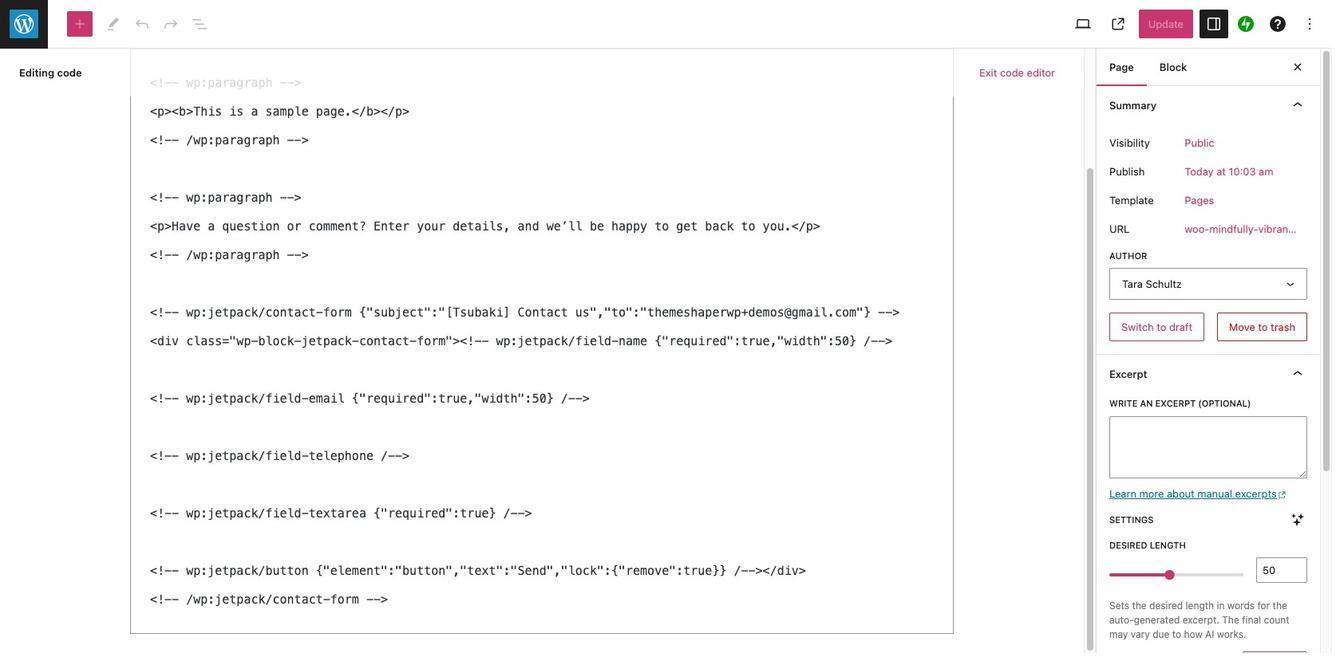 Task type: describe. For each thing, give the bounding box(es) containing it.
generated
[[1134, 615, 1180, 627]]

desired
[[1149, 600, 1183, 612]]

move to trash button
[[1217, 313, 1307, 342]]

excerpt
[[1155, 399, 1196, 409]]

excerpt button
[[1097, 355, 1320, 394]]

in
[[1217, 600, 1225, 612]]

move
[[1229, 321, 1255, 334]]

block button
[[1147, 48, 1200, 86]]

to for draft
[[1157, 321, 1166, 334]]

settings
[[1109, 515, 1154, 525]]

editing
[[19, 66, 54, 79]]

draft
[[1169, 321, 1192, 334]]

pages
[[1185, 194, 1214, 207]]

switch to draft button
[[1109, 313, 1204, 342]]

learn more about manual excerpts link
[[1109, 487, 1287, 500]]

more
[[1139, 487, 1164, 500]]

to inside sets the desired length in words for the auto-generated excerpt. the final count may vary due to how ai works.
[[1172, 629, 1181, 641]]

template
[[1109, 194, 1154, 207]]

count
[[1264, 615, 1289, 627]]

trash
[[1271, 321, 1295, 334]]

update button
[[1139, 10, 1193, 38]]

due
[[1153, 629, 1169, 641]]

for
[[1257, 600, 1270, 612]]

(optional)
[[1198, 399, 1251, 409]]

words
[[1227, 600, 1255, 612]]

public button
[[1175, 128, 1224, 157]]

code for editing
[[57, 66, 82, 79]]

switch
[[1121, 321, 1154, 334]]

sets the desired length in words for the auto-generated excerpt. the final count may vary due to how ai works.
[[1109, 600, 1289, 641]]

today
[[1185, 165, 1214, 178]]

update
[[1148, 18, 1184, 30]]

desired length
[[1109, 540, 1186, 551]]

Start writing with text or HTML text field
[[130, 48, 954, 634]]

jetpack image
[[1238, 16, 1254, 32]]

pages button
[[1175, 186, 1224, 215]]

today at 10:03 am button
[[1175, 157, 1283, 186]]

switch to draft
[[1121, 321, 1192, 334]]

at
[[1216, 165, 1226, 178]]

today at 10:03 am
[[1185, 165, 1273, 178]]

preview image
[[1073, 14, 1092, 34]]

summary button
[[1097, 86, 1320, 125]]

visibility
[[1109, 136, 1150, 149]]

advanced ai options image
[[1288, 511, 1307, 530]]



Task type: vqa. For each thing, say whether or not it's contained in the screenshot.


Task type: locate. For each thing, give the bounding box(es) containing it.
Write an excerpt (optional) text field
[[1109, 416, 1307, 479]]

how
[[1184, 629, 1202, 641]]

code
[[57, 66, 82, 79], [1000, 66, 1024, 79]]

2 code from the left
[[1000, 66, 1024, 79]]

10:03 am
[[1229, 165, 1273, 178]]

1 the from the left
[[1132, 600, 1147, 612]]

exit code editor button
[[970, 58, 1065, 87]]

the
[[1132, 600, 1147, 612], [1273, 600, 1287, 612]]

to for trash
[[1258, 321, 1268, 334]]

0 horizontal spatial the
[[1132, 600, 1147, 612]]

the
[[1222, 615, 1239, 627]]

the up count
[[1273, 600, 1287, 612]]

1 code from the left
[[57, 66, 82, 79]]

code for exit
[[1000, 66, 1024, 79]]

url
[[1109, 223, 1129, 235]]

an
[[1140, 399, 1153, 409]]

redo image
[[161, 14, 180, 34]]

1 vertical spatial length
[[1186, 600, 1214, 612]]

help image
[[1268, 14, 1287, 34]]

length inside sets the desired length in words for the auto-generated excerpt. the final count may vary due to how ai works.
[[1186, 600, 1214, 612]]

editor
[[1027, 66, 1055, 79]]

0 vertical spatial length
[[1150, 540, 1186, 551]]

2 horizontal spatial to
[[1258, 321, 1268, 334]]

summary
[[1109, 99, 1156, 112]]

view page image
[[1108, 14, 1127, 34]]

exit
[[979, 66, 997, 79]]

block
[[1160, 61, 1187, 73]]

auto-
[[1109, 615, 1134, 627]]

move to trash
[[1229, 321, 1295, 334]]

write an excerpt (optional)
[[1109, 399, 1251, 409]]

to left draft
[[1157, 321, 1166, 334]]

the right the "sets"
[[1132, 600, 1147, 612]]

code right exit
[[1000, 66, 1024, 79]]

publish
[[1109, 165, 1145, 178]]

code right editing
[[57, 66, 82, 79]]

close settings image
[[1288, 57, 1307, 77]]

1 horizontal spatial the
[[1273, 600, 1287, 612]]

ai
[[1205, 629, 1214, 641]]

write
[[1109, 399, 1138, 409]]

learn
[[1109, 487, 1136, 500]]

0 horizontal spatial code
[[57, 66, 82, 79]]

to right due
[[1172, 629, 1181, 641]]

may
[[1109, 629, 1128, 641]]

excerpt.
[[1183, 615, 1219, 627]]

2 the from the left
[[1273, 600, 1287, 612]]

excerpts
[[1235, 487, 1277, 500]]

author
[[1109, 251, 1147, 261]]

final
[[1242, 615, 1261, 627]]

length right desired
[[1150, 540, 1186, 551]]

to left the trash
[[1258, 321, 1268, 334]]

desired
[[1109, 540, 1147, 551]]

manual
[[1197, 487, 1232, 500]]

options image
[[1300, 14, 1319, 34]]

vary
[[1131, 629, 1150, 641]]

length
[[1150, 540, 1186, 551], [1186, 600, 1214, 612]]

public
[[1185, 136, 1214, 149]]

settings image
[[1204, 14, 1223, 34]]

undo image
[[132, 14, 152, 34]]

Desired length number field
[[1256, 558, 1307, 584]]

to
[[1157, 321, 1166, 334], [1258, 321, 1268, 334], [1172, 629, 1181, 641]]

exit code editor
[[979, 66, 1055, 79]]

length up "excerpt."
[[1186, 600, 1214, 612]]

page button
[[1097, 48, 1147, 86]]

code inside button
[[1000, 66, 1024, 79]]

about
[[1167, 487, 1195, 500]]

excerpt
[[1109, 368, 1147, 381]]

editing code
[[19, 66, 82, 79]]

page
[[1109, 61, 1134, 73]]

1 horizontal spatial to
[[1172, 629, 1181, 641]]

0 horizontal spatial to
[[1157, 321, 1166, 334]]

1 horizontal spatial code
[[1000, 66, 1024, 79]]

works.
[[1217, 629, 1246, 641]]

learn more about manual excerpts
[[1109, 487, 1277, 500]]

sets
[[1109, 600, 1129, 612]]



